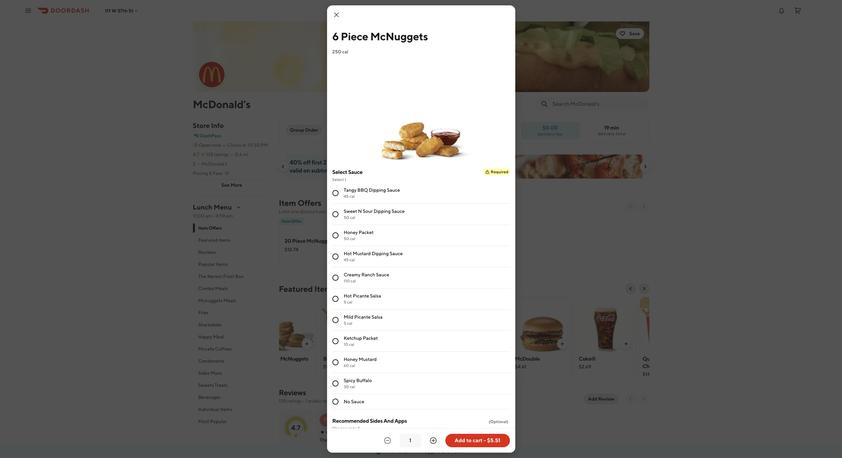 Task type: describe. For each thing, give the bounding box(es) containing it.
45 for hot mustard dipping sauce
[[344, 258, 349, 263]]

first
[[312, 159, 322, 166]]

the
[[198, 274, 206, 279]]

add item to cart image inside 10 piece mcnuggets button
[[304, 342, 310, 347]]

40welcome,
[[393, 159, 434, 166]]

quarter pounder with cheese deluxe meal image
[[640, 297, 700, 354]]

mild picante salsa 5 cal
[[344, 315, 383, 326]]

picante for hot
[[353, 294, 369, 299]]

mcnuggetsⓡ
[[412, 449, 446, 455]]

0 vertical spatial mcdonald's
[[193, 98, 251, 111]]

picante for mild
[[354, 315, 371, 320]]

$12.74
[[285, 247, 299, 253]]

fries
[[198, 310, 209, 316]]

reviews link
[[279, 389, 306, 398]]

sides inside recommended sides and apps choose up to 3
[[370, 418, 383, 425]]

pricing & fees button
[[193, 170, 230, 177]]

popular items button
[[193, 259, 271, 271]]

sauce inside creamy ranch sauce 110 cal
[[376, 272, 389, 278]]

coffees
[[215, 347, 232, 352]]

happy
[[198, 335, 212, 340]]

item offers heading
[[279, 198, 322, 209]]

honey mustard 60 cal
[[344, 357, 377, 369]]

pamela d
[[335, 417, 358, 424]]

• right $
[[198, 161, 200, 167]]

dipping for mustard
[[372, 251, 389, 257]]

the kerwin frost box
[[198, 274, 244, 279]]

Item Search search field
[[553, 101, 644, 108]]

$20+
[[454, 449, 467, 455]]

store info
[[193, 122, 224, 129]]

see for see all
[[428, 437, 436, 442]]

tangy bbq dipping sauce 45 cal
[[344, 188, 400, 199]]

1 off from the left
[[303, 159, 311, 166]]

• right "now"
[[223, 143, 225, 148]]

0 horizontal spatial 135
[[206, 152, 214, 157]]

1 inside reviews 135 ratings • 1 public review
[[306, 399, 308, 404]]

2 off from the left
[[371, 159, 379, 166]]

cal inside sweet n sour dipping sauce 50 cal
[[350, 215, 355, 220]]

pricing
[[193, 171, 208, 176]]

see for see more
[[222, 183, 230, 188]]

sweet n sour dipping sauce 50 cal
[[344, 209, 405, 220]]

45 for tangy bbq dipping sauce
[[344, 194, 349, 199]]

0.6 mi
[[235, 152, 249, 157]]

6 piece mcnuggets dialog
[[327, 5, 515, 459]]

no
[[344, 400, 350, 405]]

add to cart - $5.51 button
[[445, 435, 510, 448]]

0 items, open order cart image
[[794, 7, 802, 15]]

open
[[199, 143, 211, 148]]

honey packet 50 cal
[[344, 230, 374, 241]]

group order
[[290, 127, 318, 133]]

save button
[[616, 28, 644, 39]]

more for see more
[[231, 183, 242, 188]]

coke® image
[[576, 297, 636, 354]]

salsa for mild picante salsa
[[372, 315, 383, 320]]

previous button of carousel image for next button of carousel image
[[628, 204, 633, 209]]

cal inside creamy ranch sauce 110 cal
[[351, 279, 356, 284]]

next image
[[642, 397, 647, 402]]

2 select from the top
[[332, 177, 344, 182]]

item offers
[[198, 226, 222, 231]]

• inside reviews 135 ratings • 1 public review
[[303, 399, 305, 404]]

with inside the '40% off first 2 orders up to $10 off with 40welcome, valid on subtotals $15'
[[380, 159, 392, 166]]

offer
[[291, 219, 302, 224]]

items for 'popular items' button
[[216, 262, 228, 267]]

hot for hot mustard dipping sauce
[[344, 251, 352, 257]]

sauce inside tangy bbq dipping sauce 45 cal
[[387, 188, 400, 193]]

$ • mcdonald's
[[193, 161, 227, 167]]

cal inside the honey packet 50 cal
[[350, 236, 355, 241]]

$0.00
[[543, 125, 558, 131]]

add review
[[588, 397, 615, 402]]

cal inside the hot picante salsa 5 cal
[[347, 300, 353, 305]]

open now
[[199, 143, 221, 148]]

1 vertical spatial 4.7
[[291, 424, 301, 432]]

sweets treats button
[[193, 380, 271, 392]]

store
[[193, 122, 210, 129]]

10 piece mcnuggets
[[259, 356, 309, 363]]

kerwin
[[207, 274, 222, 279]]

0 vertical spatial 4.7
[[193, 152, 199, 157]]

min
[[611, 125, 619, 131]]

next button of carousel image
[[642, 204, 647, 209]]

meal inside quarter pounder with cheese deluxe meal $14.49
[[680, 364, 691, 370]]

decrease quantity by 1 image
[[384, 437, 392, 445]]

dipping for bbq
[[369, 188, 386, 193]]

0 vertical spatial ratings
[[214, 152, 229, 157]]

treats
[[215, 383, 228, 388]]

lunch menu
[[193, 203, 232, 211]]

No Sauce radio
[[332, 399, 339, 405]]

sides inside button
[[198, 371, 210, 376]]

most popular
[[198, 419, 227, 425]]

meal inside button
[[213, 335, 224, 340]]

3
[[358, 426, 360, 432]]

dashpass
[[200, 133, 221, 139]]

$0.00 delivery fee
[[538, 125, 563, 137]]

1 vertical spatial featured items
[[279, 285, 335, 294]]

mcnuggets for 6 piece mcnuggets
[[370, 30, 428, 43]]

to for $10
[[354, 159, 359, 166]]

cal inside 'mild picante salsa 5 cal'
[[347, 321, 353, 326]]

cal right 250
[[342, 49, 349, 54]]

valid
[[290, 167, 302, 174]]

buffalo
[[356, 378, 372, 384]]

with inside quarter pounder with cheese deluxe meal $14.49
[[684, 356, 695, 363]]

135 inside reviews 135 ratings • 1 public review
[[279, 399, 286, 404]]

offers for item offers limit one discount per order
[[298, 198, 322, 208]]

19 min delivery time
[[598, 125, 626, 137]]

57th
[[118, 8, 128, 13]]

mi
[[243, 152, 249, 157]]

meals for mcnuggets meals
[[223, 298, 236, 304]]

mustard for honey
[[359, 357, 377, 363]]

to inside button
[[467, 438, 472, 444]]

111 w 57th st button
[[105, 8, 139, 13]]

st
[[129, 8, 133, 13]]

items inside featured items 'heading'
[[315, 285, 335, 294]]

mustard for hot
[[353, 251, 371, 257]]

increase quantity by 1 image
[[429, 437, 437, 445]]

item offer
[[282, 219, 302, 224]]

cal inside the 'spicy buffalo 30 cal'
[[350, 385, 355, 390]]

beverages
[[198, 395, 221, 401]]

save
[[630, 31, 640, 36]]

d
[[354, 417, 358, 424]]

close 6 piece mcnuggets image
[[332, 11, 341, 19]]

mcdouble $4.61
[[515, 356, 540, 370]]

reviews 135 ratings • 1 public review
[[279, 389, 337, 404]]

open menu image
[[24, 7, 32, 15]]

cal inside ketchup packet 10 cal
[[349, 342, 354, 347]]

and
[[384, 418, 394, 425]]

piece for 6
[[341, 30, 368, 43]]

1 vertical spatial next button of carousel image
[[642, 287, 647, 292]]

20 piece mcnuggets $12.74
[[285, 238, 335, 253]]

offers for item offers
[[209, 226, 222, 231]]

hot picante salsa 5 cal
[[344, 294, 381, 305]]

delivery inside $0.00 delivery fee
[[538, 131, 555, 137]]

featured inside 'heading'
[[279, 285, 313, 294]]

at
[[242, 143, 247, 148]]

popular items
[[198, 262, 228, 267]]

sauce inside select sauce select 1
[[348, 169, 363, 176]]

no sauce
[[344, 400, 364, 405]]

&
[[209, 171, 212, 176]]

ketchup packet 10 cal
[[344, 336, 378, 347]]

sour
[[363, 209, 373, 214]]

- inside button
[[484, 438, 486, 444]]

6 piece mcnuggets image
[[385, 297, 444, 354]]

ratings inside reviews 135 ratings • 1 public review
[[287, 399, 302, 404]]

creamy ranch sauce 110 cal
[[344, 272, 389, 284]]

see more
[[222, 183, 242, 188]]

50 inside sweet n sour dipping sauce 50 cal
[[344, 215, 349, 220]]

up for orders
[[346, 159, 353, 166]]

item for item offers limit one discount per order
[[279, 198, 296, 208]]

mild
[[344, 315, 354, 320]]

honey for honey packet
[[344, 230, 358, 235]]

frost
[[223, 274, 234, 279]]

fee
[[556, 131, 563, 137]]

now
[[212, 143, 221, 148]]

honey for honey mustard
[[344, 357, 358, 363]]

review
[[599, 397, 615, 402]]

2 vertical spatial 5
[[292, 445, 295, 450]]

6 piece mcnuggets
[[332, 30, 428, 43]]

spicy buffalo 30 cal
[[344, 378, 372, 390]]

meals for combo meals
[[215, 286, 228, 292]]

popular inside 'popular items' button
[[198, 262, 215, 267]]

sweets
[[198, 383, 214, 388]]

closes
[[227, 143, 241, 148]]

free 20pc mcnuggetsⓡ on $20+
[[386, 449, 467, 455]]



Task type: vqa. For each thing, say whether or not it's contained in the screenshot.
Latte inside the $5.29 Chai Matcha Latte
no



Task type: locate. For each thing, give the bounding box(es) containing it.
1 horizontal spatial see
[[428, 437, 436, 442]]

0 vertical spatial mcnuggets
[[370, 30, 428, 43]]

0 horizontal spatial with
[[380, 159, 392, 166]]

off left first
[[303, 159, 311, 166]]

4.7
[[193, 152, 199, 157], [291, 424, 301, 432]]

0 horizontal spatial offers
[[209, 226, 222, 231]]

0 vertical spatial next button of carousel image
[[643, 164, 648, 170]]

cal down the mild
[[347, 321, 353, 326]]

previous button of carousel image
[[280, 164, 286, 170], [628, 204, 633, 209], [628, 287, 633, 292]]

1 horizontal spatial add
[[588, 397, 598, 402]]

2 vertical spatial previous button of carousel image
[[628, 287, 633, 292]]

1 vertical spatial piece
[[292, 238, 306, 245]]

sides left and
[[370, 418, 383, 425]]

1 vertical spatial see
[[428, 437, 436, 442]]

1 vertical spatial 1
[[306, 399, 308, 404]]

apps
[[395, 418, 407, 425]]

mustard inside hot mustard dipping sauce 45 cal
[[353, 251, 371, 257]]

add review button
[[584, 394, 619, 405]]

on right valid
[[303, 167, 310, 174]]

all
[[436, 437, 442, 442]]

• left public
[[303, 399, 305, 404]]

mcnuggets inside 20 piece mcnuggets $12.74
[[307, 238, 335, 245]]

4.7 up $
[[193, 152, 199, 157]]

picante
[[353, 294, 369, 299], [354, 315, 371, 320]]

off
[[303, 159, 311, 166], [371, 159, 379, 166]]

see inside button
[[222, 183, 230, 188]]

1 vertical spatial mcnuggets
[[307, 238, 335, 245]]

1 vertical spatial ratings
[[287, 399, 302, 404]]

1 horizontal spatial offers
[[298, 198, 322, 208]]

cal inside hot mustard dipping sauce 45 cal
[[350, 258, 355, 263]]

honey up 60
[[344, 357, 358, 363]]

2 50 from the top
[[344, 236, 349, 241]]

select down $15
[[332, 177, 344, 182]]

piece inside dialog
[[341, 30, 368, 43]]

1 vertical spatial honey
[[344, 357, 358, 363]]

packet for honey packet
[[359, 230, 374, 235]]

0 vertical spatial 135
[[206, 152, 214, 157]]

salsa down the hot picante salsa 5 cal
[[372, 315, 383, 320]]

popular
[[198, 262, 215, 267], [210, 419, 227, 425]]

cal up creamy
[[350, 258, 355, 263]]

1 horizontal spatial ratings
[[287, 399, 302, 404]]

dipping
[[369, 188, 386, 193], [374, 209, 391, 214], [372, 251, 389, 257]]

1 hot from the top
[[344, 251, 352, 257]]

featured
[[198, 238, 218, 243], [279, 285, 313, 294]]

picante inside 'mild picante salsa 5 cal'
[[354, 315, 371, 320]]

add for add review
[[588, 397, 598, 402]]

0 vertical spatial 10
[[344, 342, 348, 347]]

0 vertical spatial -
[[213, 214, 215, 219]]

45 up creamy
[[344, 258, 349, 263]]

time
[[616, 131, 626, 137]]

item up limit
[[279, 198, 296, 208]]

piece for 10
[[266, 356, 279, 363]]

see more button
[[193, 180, 271, 191]]

- right cart
[[484, 438, 486, 444]]

next button of carousel image
[[643, 164, 648, 170], [642, 287, 647, 292]]

more for sides more
[[211, 371, 222, 376]]

0 vertical spatial more
[[231, 183, 242, 188]]

0 horizontal spatial featured items
[[198, 238, 231, 243]]

0 horizontal spatial featured
[[198, 238, 218, 243]]

hot
[[344, 251, 352, 257], [344, 294, 352, 299]]

0 vertical spatial 5
[[344, 300, 346, 305]]

items inside featured items button
[[219, 238, 231, 243]]

sauce inside hot mustard dipping sauce 45 cal
[[390, 251, 403, 257]]

1 horizontal spatial featured items
[[279, 285, 335, 294]]

Current quantity is 1 number field
[[404, 438, 417, 445]]

popular inside most popular 'button'
[[210, 419, 227, 425]]

ketchup
[[344, 336, 362, 341]]

featured items button
[[193, 234, 271, 247]]

honey
[[344, 230, 358, 235], [344, 357, 358, 363]]

order
[[305, 127, 318, 133]]

meal up mccafe coffees
[[213, 335, 224, 340]]

1 horizontal spatial on
[[447, 449, 453, 455]]

honey down sweet
[[344, 230, 358, 235]]

135 down the reviews link
[[279, 399, 286, 404]]

mcdonald's up the pricing & fees button
[[202, 161, 227, 167]]

0 horizontal spatial add
[[455, 438, 465, 444]]

combo
[[198, 286, 214, 292]]

box
[[235, 274, 244, 279]]

review
[[323, 399, 337, 404]]

featured inside button
[[198, 238, 218, 243]]

big mac meal $13.79
[[323, 356, 355, 370]]

up up $15
[[346, 159, 353, 166]]

to left "$10"
[[354, 159, 359, 166]]

notification bell image
[[778, 7, 786, 15]]

reviews for reviews 135 ratings • 1 public review
[[279, 389, 306, 398]]

sides more button
[[193, 368, 271, 380]]

2 vertical spatial mcnuggets
[[280, 356, 309, 363]]

see left 'all'
[[428, 437, 436, 442]]

0 vertical spatial featured
[[198, 238, 218, 243]]

1 horizontal spatial add item to cart image
[[560, 342, 565, 347]]

packet for ketchup packet
[[363, 336, 378, 341]]

see down fees
[[222, 183, 230, 188]]

250 cal
[[332, 49, 349, 54]]

featured items inside button
[[198, 238, 231, 243]]

1 vertical spatial mustard
[[359, 357, 377, 363]]

5 right of
[[292, 445, 295, 450]]

1 vertical spatial reviews
[[279, 389, 306, 398]]

dipping inside hot mustard dipping sauce 45 cal
[[372, 251, 389, 257]]

select sauce group
[[332, 169, 510, 410]]

1 vertical spatial item
[[282, 219, 291, 224]]

0 vertical spatial popular
[[198, 262, 215, 267]]

add for add to cart - $5.51
[[455, 438, 465, 444]]

add left review
[[588, 397, 598, 402]]

• left the "0.6"
[[231, 152, 233, 157]]

mcnuggets inside button
[[280, 356, 309, 363]]

up inside recommended sides and apps choose up to 3
[[347, 426, 352, 432]]

1 vertical spatial sides
[[370, 418, 383, 425]]

lunch
[[193, 203, 212, 211]]

5 for mild picante salsa
[[344, 321, 346, 326]]

1 horizontal spatial 4.7
[[291, 424, 301, 432]]

10 down ketchup
[[344, 342, 348, 347]]

group
[[290, 127, 304, 133]]

shareables button
[[193, 319, 271, 331]]

0 vertical spatial sides
[[198, 371, 210, 376]]

1 vertical spatial 45
[[344, 258, 349, 263]]

None radio
[[332, 190, 339, 196], [332, 212, 339, 218], [332, 233, 339, 239], [332, 275, 339, 281], [332, 339, 339, 345], [332, 360, 339, 366], [332, 381, 339, 387], [332, 190, 339, 196], [332, 212, 339, 218], [332, 233, 339, 239], [332, 275, 339, 281], [332, 339, 339, 345], [332, 360, 339, 366], [332, 381, 339, 387]]

1 vertical spatial with
[[684, 356, 695, 363]]

reviews inside reviews 135 ratings • 1 public review
[[279, 389, 306, 398]]

reviews button
[[193, 247, 271, 259]]

1 vertical spatial featured
[[279, 285, 313, 294]]

1 horizontal spatial sides
[[370, 418, 383, 425]]

meal
[[213, 335, 224, 340], [344, 356, 355, 363], [680, 364, 691, 370]]

salsa inside 'mild picante salsa 5 cal'
[[372, 315, 383, 320]]

2 vertical spatial piece
[[266, 356, 279, 363]]

1 left public
[[306, 399, 308, 404]]

item offers limit one discount per order
[[279, 198, 339, 215]]

1 horizontal spatial 1
[[345, 177, 346, 182]]

picante right the mild
[[354, 315, 371, 320]]

meal inside the big mac meal $13.79
[[344, 356, 355, 363]]

dipping up ranch
[[372, 251, 389, 257]]

cal right 60
[[350, 364, 355, 369]]

0 vertical spatial featured items
[[198, 238, 231, 243]]

happy meal
[[198, 335, 224, 340]]

orders
[[328, 159, 345, 166]]

1 vertical spatial 10
[[259, 356, 265, 363]]

offers up discount
[[298, 198, 322, 208]]

5
[[344, 300, 346, 305], [344, 321, 346, 326], [292, 445, 295, 450]]

offers down 11:00 am - 4:59 pm
[[209, 226, 222, 231]]

1 vertical spatial 50
[[344, 236, 349, 241]]

hot down the honey packet 50 cal
[[344, 251, 352, 257]]

select
[[332, 169, 347, 176], [332, 177, 344, 182]]

10 inside button
[[259, 356, 265, 363]]

to inside recommended sides and apps choose up to 3
[[353, 426, 357, 432]]

dipping right bbq
[[369, 188, 386, 193]]

n
[[358, 209, 362, 214]]

up down recommended
[[347, 426, 352, 432]]

0 vertical spatial to
[[354, 159, 359, 166]]

ratings down the reviews link
[[287, 399, 302, 404]]

hot down 110
[[344, 294, 352, 299]]

mcdouble image
[[512, 297, 572, 354]]

coke® $2.69
[[579, 356, 596, 370]]

items inside individual items button
[[220, 407, 232, 413]]

info
[[211, 122, 224, 129]]

0 vertical spatial mustard
[[353, 251, 371, 257]]

dipping right the "sour"
[[374, 209, 391, 214]]

individual items
[[198, 407, 232, 413]]

item down limit
[[282, 219, 291, 224]]

salsa down creamy ranch sauce 110 cal
[[370, 294, 381, 299]]

ratings down "now"
[[214, 152, 229, 157]]

to for 3
[[353, 426, 357, 432]]

salsa inside the hot picante salsa 5 cal
[[370, 294, 381, 299]]

items
[[219, 238, 231, 243], [216, 262, 228, 267], [315, 285, 335, 294], [220, 407, 232, 413]]

picante down creamy ranch sauce 110 cal
[[353, 294, 369, 299]]

3 add item to cart image from the left
[[624, 342, 629, 347]]

1 vertical spatial meals
[[223, 298, 236, 304]]

1 horizontal spatial delivery
[[598, 131, 615, 137]]

honey inside honey mustard 60 cal
[[344, 357, 358, 363]]

dipping inside sweet n sour dipping sauce 50 cal
[[374, 209, 391, 214]]

bbq
[[358, 188, 368, 193]]

1 select from the top
[[332, 169, 347, 176]]

mcdonald's up info
[[193, 98, 251, 111]]

1 horizontal spatial meal
[[344, 356, 355, 363]]

2 vertical spatial to
[[467, 438, 472, 444]]

delivery inside 19 min delivery time
[[598, 131, 615, 137]]

2 vertical spatial dipping
[[372, 251, 389, 257]]

mcnuggets for 20 piece mcnuggets $12.74
[[307, 238, 335, 245]]

0 horizontal spatial meal
[[213, 335, 224, 340]]

limit
[[279, 209, 290, 215]]

hot for hot picante salsa
[[344, 294, 352, 299]]

on inside the '40% off first 2 orders up to $10 off with 40welcome, valid on subtotals $15'
[[303, 167, 310, 174]]

0.6
[[235, 152, 242, 157]]

cal down sweet
[[350, 215, 355, 220]]

pm
[[261, 143, 268, 148]]

5 inside 'mild picante salsa 5 cal'
[[344, 321, 346, 326]]

1 delivery from the left
[[598, 131, 615, 137]]

5 down the mild
[[344, 321, 346, 326]]

piece for 20
[[292, 238, 306, 245]]

dipping inside tangy bbq dipping sauce 45 cal
[[369, 188, 386, 193]]

big mac meal image
[[321, 297, 380, 354]]

cal inside honey mustard 60 cal
[[350, 364, 355, 369]]

see all link
[[422, 410, 448, 459]]

mustard down the honey packet 50 cal
[[353, 251, 371, 257]]

meals down the kerwin frost box
[[215, 286, 228, 292]]

hot inside the hot picante salsa 5 cal
[[344, 294, 352, 299]]

0 horizontal spatial sides
[[198, 371, 210, 376]]

0 horizontal spatial off
[[303, 159, 311, 166]]

40% off first 2 orders up to $10 off with 40welcome, valid on subtotals $15
[[290, 159, 434, 174]]

2 hot from the top
[[344, 294, 352, 299]]

4.7 up of 5 stars at the bottom left of page
[[291, 424, 301, 432]]

10 inside ketchup packet 10 cal
[[344, 342, 348, 347]]

10 piece mcnuggets button
[[256, 297, 317, 381]]

items for featured items button
[[219, 238, 231, 243]]

popular down individual items
[[210, 419, 227, 425]]

cal up hot mustard dipping sauce 45 cal
[[350, 236, 355, 241]]

1 vertical spatial mcdonald's
[[202, 161, 227, 167]]

1 45 from the top
[[344, 194, 349, 199]]

up inside the '40% off first 2 orders up to $10 off with 40welcome, valid on subtotals $15'
[[346, 159, 353, 166]]

mcnuggets inside dialog
[[370, 30, 428, 43]]

1 vertical spatial up
[[347, 426, 352, 432]]

public
[[309, 399, 322, 404]]

2 horizontal spatial meal
[[680, 364, 691, 370]]

cal down ketchup
[[349, 342, 354, 347]]

5 up the mild
[[344, 300, 346, 305]]

item for item offers
[[198, 226, 208, 231]]

5 for hot picante salsa
[[344, 300, 346, 305]]

to left 3
[[353, 426, 357, 432]]

50
[[344, 215, 349, 220], [344, 236, 349, 241]]

0 horizontal spatial reviews
[[198, 250, 216, 255]]

previous button of carousel image for the bottommost next button of carousel icon
[[628, 287, 633, 292]]

40%
[[290, 159, 302, 166]]

0 vertical spatial see
[[222, 183, 230, 188]]

1 vertical spatial on
[[447, 449, 453, 455]]

sauce inside sweet n sour dipping sauce 50 cal
[[392, 209, 405, 214]]

more up the sweets treats
[[211, 371, 222, 376]]

with right "$10"
[[380, 159, 392, 166]]

item down 11:00
[[198, 226, 208, 231]]

delivery left 'time' on the right top
[[598, 131, 615, 137]]

0 vertical spatial honey
[[344, 230, 358, 235]]

mccafe
[[198, 347, 214, 352]]

on left "$20+"
[[447, 449, 453, 455]]

- right am
[[213, 214, 215, 219]]

10
[[344, 342, 348, 347], [259, 356, 265, 363]]

to left cart
[[467, 438, 472, 444]]

$5.51
[[487, 438, 501, 444]]

20
[[285, 238, 291, 245]]

sauce
[[348, 169, 363, 176], [387, 188, 400, 193], [392, 209, 405, 214], [390, 251, 403, 257], [376, 272, 389, 278], [351, 400, 364, 405]]

reviews for reviews
[[198, 250, 216, 255]]

1 vertical spatial offers
[[209, 226, 222, 231]]

deluxe
[[662, 364, 679, 370]]

double cheeseburger image
[[448, 297, 508, 354]]

item
[[279, 198, 296, 208], [282, 219, 291, 224], [198, 226, 208, 231]]

0 vertical spatial hot
[[344, 251, 352, 257]]

10 down the 'mccafe coffees' button
[[259, 356, 265, 363]]

0 vertical spatial 50
[[344, 215, 349, 220]]

previous image
[[628, 397, 633, 402]]

sides up 'sweets'
[[198, 371, 210, 376]]

offers
[[298, 198, 322, 208], [209, 226, 222, 231]]

piece inside 20 piece mcnuggets $12.74
[[292, 238, 306, 245]]

60
[[344, 364, 349, 369]]

add item to cart image for mcdouble
[[560, 342, 565, 347]]

5 inside the hot picante salsa 5 cal
[[344, 300, 346, 305]]

1 vertical spatial more
[[211, 371, 222, 376]]

pm
[[226, 214, 233, 219]]

1 inside select sauce select 1
[[345, 177, 346, 182]]

1 add item to cart image from the left
[[304, 342, 310, 347]]

1 vertical spatial to
[[353, 426, 357, 432]]

one
[[291, 209, 299, 215]]

0 vertical spatial up
[[346, 159, 353, 166]]

required
[[491, 170, 509, 175]]

meal up 60
[[344, 356, 355, 363]]

item for item offer
[[282, 219, 291, 224]]

0 horizontal spatial ratings
[[214, 152, 229, 157]]

1 horizontal spatial featured
[[279, 285, 313, 294]]

0 horizontal spatial see
[[222, 183, 230, 188]]

cal right 30
[[350, 385, 355, 390]]

hot inside hot mustard dipping sauce 45 cal
[[344, 251, 352, 257]]

45 inside tangy bbq dipping sauce 45 cal
[[344, 194, 349, 199]]

add up "$20+"
[[455, 438, 465, 444]]

0 vertical spatial previous button of carousel image
[[280, 164, 286, 170]]

0 horizontal spatial on
[[303, 167, 310, 174]]

1 50 from the top
[[344, 215, 349, 220]]

packet inside the honey packet 50 cal
[[359, 230, 374, 235]]

cal down tangy
[[350, 194, 355, 199]]

0 horizontal spatial add item to cart image
[[304, 342, 310, 347]]

50 inside the honey packet 50 cal
[[344, 236, 349, 241]]

meal down 'pounder'
[[680, 364, 691, 370]]

pamela
[[335, 417, 353, 424]]

per
[[319, 209, 326, 215]]

1 vertical spatial 5
[[344, 321, 346, 326]]

0 vertical spatial reviews
[[198, 250, 216, 255]]

2 horizontal spatial piece
[[341, 30, 368, 43]]

off right "$10"
[[371, 159, 379, 166]]

0 vertical spatial on
[[303, 167, 310, 174]]

1 vertical spatial meal
[[344, 356, 355, 363]]

of
[[288, 445, 292, 450]]

with right 'pounder'
[[684, 356, 695, 363]]

order
[[327, 209, 339, 215]]

delivery down $0.00
[[538, 131, 555, 137]]

2 45 from the top
[[344, 258, 349, 263]]

2 vertical spatial meal
[[680, 364, 691, 370]]

1 vertical spatial 135
[[279, 399, 286, 404]]

6
[[332, 30, 339, 43]]

items inside 'popular items' button
[[216, 262, 228, 267]]

cal up the mild
[[347, 300, 353, 305]]

cal inside tangy bbq dipping sauce 45 cal
[[350, 194, 355, 199]]

packet down sweet n sour dipping sauce 50 cal
[[359, 230, 374, 235]]

mustard inside honey mustard 60 cal
[[359, 357, 377, 363]]

1 horizontal spatial with
[[684, 356, 695, 363]]

piece inside button
[[266, 356, 279, 363]]

select sauce select 1
[[332, 169, 363, 182]]

1 vertical spatial picante
[[354, 315, 371, 320]]

0 vertical spatial select
[[332, 169, 347, 176]]

45 inside hot mustard dipping sauce 45 cal
[[344, 258, 349, 263]]

2 delivery from the left
[[538, 131, 555, 137]]

featured items heading
[[279, 284, 335, 295]]

1 honey from the top
[[344, 230, 358, 235]]

0 vertical spatial item
[[279, 198, 296, 208]]

2 vertical spatial item
[[198, 226, 208, 231]]

mustard down ketchup packet 10 cal
[[359, 357, 377, 363]]

0 vertical spatial dipping
[[369, 188, 386, 193]]

0 vertical spatial 1
[[345, 177, 346, 182]]

$15
[[337, 167, 346, 174]]

11:00
[[193, 214, 204, 219]]

1 horizontal spatial -
[[484, 438, 486, 444]]

135 ratings •
[[206, 152, 233, 157]]

up for choose
[[347, 426, 352, 432]]

135
[[206, 152, 214, 157], [279, 399, 286, 404]]

quarter pounder with cheese deluxe meal $14.49
[[643, 356, 695, 377]]

mcdonald's image
[[193, 22, 650, 92], [199, 62, 224, 87]]

45 down tangy
[[344, 194, 349, 199]]

None radio
[[332, 254, 339, 260], [332, 296, 339, 302], [332, 317, 339, 324], [332, 254, 339, 260], [332, 296, 339, 302], [332, 317, 339, 324]]

sweets treats
[[198, 383, 228, 388]]

packet inside ketchup packet 10 cal
[[363, 336, 378, 341]]

1 horizontal spatial 10
[[344, 342, 348, 347]]

1 horizontal spatial more
[[231, 183, 242, 188]]

more up menu
[[231, 183, 242, 188]]

2 add item to cart image from the left
[[560, 342, 565, 347]]

add item to cart image
[[304, 342, 310, 347], [560, 342, 565, 347], [624, 342, 629, 347]]

item inside 'item offers limit one discount per order'
[[279, 198, 296, 208]]

picante inside the hot picante salsa 5 cal
[[353, 294, 369, 299]]

popular up "the"
[[198, 262, 215, 267]]

individual items button
[[193, 404, 271, 416]]

salsa for hot picante salsa
[[370, 294, 381, 299]]

offers inside 'item offers limit one discount per order'
[[298, 198, 322, 208]]

recommended sides and apps choose up to 3
[[332, 418, 407, 432]]

0 vertical spatial meal
[[213, 335, 224, 340]]

honey inside the honey packet 50 cal
[[344, 230, 358, 235]]

2 honey from the top
[[344, 357, 358, 363]]

mcnuggets for 10 piece mcnuggets
[[280, 356, 309, 363]]

see
[[222, 183, 230, 188], [428, 437, 436, 442]]

meals down combo meals button
[[223, 298, 236, 304]]

$13.79
[[323, 365, 337, 370]]

cheese
[[643, 364, 661, 370]]

to inside the '40% off first 2 orders up to $10 off with 40welcome, valid on subtotals $15'
[[354, 159, 359, 166]]

2 horizontal spatial add item to cart image
[[624, 342, 629, 347]]

reviews
[[198, 250, 216, 255], [279, 389, 306, 398]]

0 horizontal spatial delivery
[[538, 131, 555, 137]]

reviews inside button
[[198, 250, 216, 255]]

10 piece mcnuggets image
[[257, 297, 316, 354]]

more
[[231, 183, 242, 188], [211, 371, 222, 376]]

spicy
[[344, 378, 356, 384]]

add inside 6 piece mcnuggets dialog
[[455, 438, 465, 444]]

$4.61
[[515, 365, 527, 370]]

cal down creamy
[[351, 279, 356, 284]]

0 vertical spatial with
[[380, 159, 392, 166]]

beverages button
[[193, 392, 271, 404]]

135 up the $ • mcdonald's
[[206, 152, 214, 157]]

1 down $15
[[345, 177, 346, 182]]

packet right ketchup
[[363, 336, 378, 341]]

items for individual items button
[[220, 407, 232, 413]]

select down orders
[[332, 169, 347, 176]]

add item to cart image for coke®
[[624, 342, 629, 347]]



